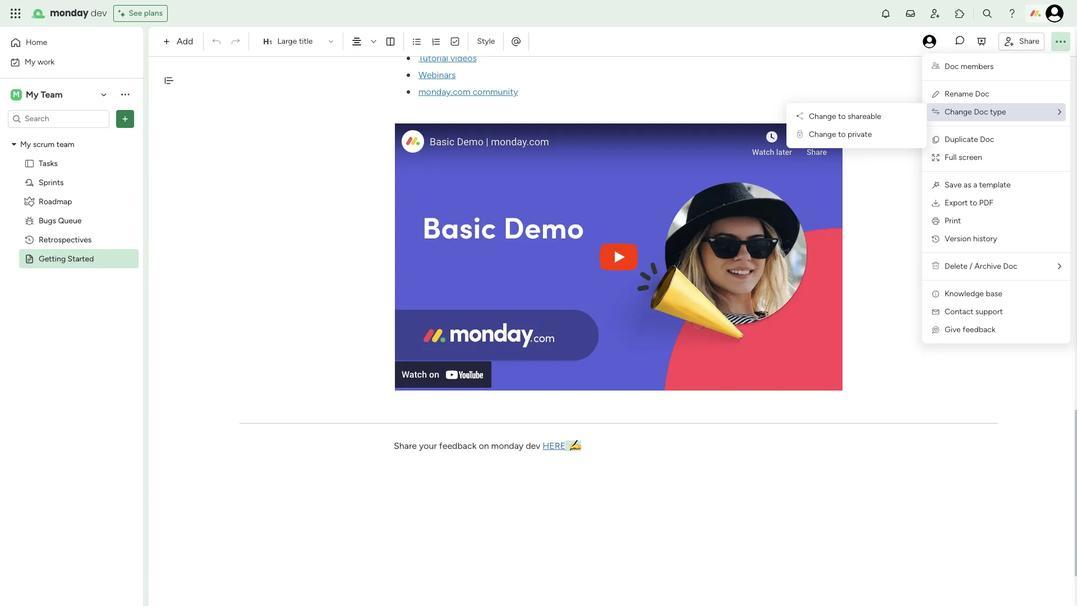 Task type: vqa. For each thing, say whether or not it's contained in the screenshot.
the bottom 1 icon
yes



Task type: describe. For each thing, give the bounding box(es) containing it.
scrum
[[33, 139, 55, 149]]

bulleted list image
[[412, 36, 422, 47]]

my for my scrum team
[[20, 139, 31, 149]]

save as a template
[[945, 180, 1011, 190]]

export
[[945, 198, 968, 208]]

doc for change
[[975, 107, 989, 117]]

numbered list image
[[431, 36, 441, 47]]

0 vertical spatial feedback
[[963, 325, 996, 335]]

dapulse private image
[[798, 130, 803, 139]]

my for my team
[[26, 89, 38, 100]]

to for pdf
[[970, 198, 978, 208]]

contact
[[945, 307, 974, 317]]

here link
[[543, 441, 566, 451]]

here
[[543, 441, 566, 451]]

options image
[[120, 113, 131, 124]]

dapulse share image
[[797, 112, 804, 121]]

queue
[[58, 216, 82, 225]]

invite members image
[[930, 8, 941, 19]]

pdf
[[980, 198, 994, 208]]

large title
[[278, 36, 313, 46]]

change for change to shareable
[[809, 112, 837, 121]]

1 image
[[407, 57, 410, 60]]

my scrum team
[[20, 139, 74, 149]]

screen
[[959, 153, 983, 162]]

doc right dapulse teams image at the top of the page
[[945, 62, 959, 71]]

board activity image
[[923, 35, 937, 48]]

list box containing my scrum team
[[0, 132, 143, 420]]

plans
[[144, 8, 163, 18]]

a
[[974, 180, 978, 190]]

Search in workspace field
[[24, 112, 94, 125]]

version
[[945, 234, 972, 244]]

support
[[976, 307, 1003, 317]]

sprints
[[39, 178, 64, 187]]

large
[[278, 36, 297, 46]]

dapulse teams image
[[932, 62, 940, 71]]

rename doc
[[945, 89, 990, 99]]

change for change to private
[[809, 130, 837, 139]]

search everything image
[[982, 8, 993, 19]]

save as a template image
[[932, 181, 941, 190]]

menu image for tutorial videos
[[376, 54, 385, 63]]

help image
[[1007, 8, 1018, 19]]

home button
[[7, 34, 121, 52]]

archive
[[975, 262, 1002, 271]]

history
[[974, 234, 998, 244]]

my work
[[25, 57, 55, 67]]

/
[[970, 262, 973, 271]]

m
[[13, 90, 20, 99]]

bugs queue
[[39, 216, 82, 225]]

work
[[37, 57, 55, 67]]

team
[[56, 139, 74, 149]]

getting started
[[39, 254, 94, 264]]

bugs
[[39, 216, 56, 225]]

rename doc image
[[932, 90, 941, 99]]

workspace image
[[11, 88, 22, 101]]

tutorial
[[419, 53, 449, 63]]

style button
[[472, 32, 500, 51]]

home
[[26, 38, 47, 47]]

to for private
[[839, 130, 846, 139]]

knowledge base image
[[932, 290, 941, 299]]

contact support
[[945, 307, 1003, 317]]

videos
[[451, 53, 477, 63]]

started
[[68, 254, 94, 264]]

my work button
[[7, 53, 121, 71]]

share for share your feedback on monday dev here ✍️
[[394, 441, 417, 451]]

share for share
[[1020, 36, 1040, 46]]

give feedback
[[945, 325, 996, 335]]

export to pdf
[[945, 198, 994, 208]]

duplicate doc
[[945, 135, 995, 144]]

apps image
[[955, 8, 966, 19]]

to for shareable
[[839, 112, 846, 121]]

full screen
[[945, 153, 983, 162]]

knowledge base
[[945, 289, 1003, 299]]

base
[[986, 289, 1003, 299]]



Task type: locate. For each thing, give the bounding box(es) containing it.
doc up screen
[[981, 135, 995, 144]]

change right dapulse private image
[[809, 130, 837, 139]]

change to private
[[809, 130, 872, 139]]

1 horizontal spatial dev
[[526, 441, 541, 451]]

change
[[945, 107, 973, 117], [809, 112, 837, 121], [809, 130, 837, 139]]

share
[[1020, 36, 1040, 46], [394, 441, 417, 451]]

v2 delete line image
[[932, 262, 940, 271]]

style
[[477, 36, 495, 46]]

rename
[[945, 89, 974, 99]]

my left work
[[25, 57, 35, 67]]

my right caret down "image"
[[20, 139, 31, 149]]

on
[[479, 441, 489, 451]]

roadmap
[[39, 197, 72, 206]]

0 vertical spatial to
[[839, 112, 846, 121]]

3 service icon image from the top
[[932, 235, 941, 244]]

0 horizontal spatial feedback
[[439, 441, 477, 451]]

retrospectives
[[39, 235, 92, 244]]

workspace selection element
[[11, 88, 64, 101]]

caret down image
[[12, 140, 16, 148]]

2 vertical spatial to
[[970, 198, 978, 208]]

my inside button
[[25, 57, 35, 67]]

to up the change to private at the right of page
[[839, 112, 846, 121]]

doc
[[945, 62, 959, 71], [976, 89, 990, 99], [975, 107, 989, 117], [981, 135, 995, 144], [1004, 262, 1018, 271]]

type
[[991, 107, 1007, 117]]

share left v2 ellipsis image
[[1020, 36, 1040, 46]]

private
[[848, 130, 872, 139]]

share your feedback on monday dev here ✍️
[[394, 441, 582, 451]]

monday up home "button"
[[50, 7, 88, 20]]

service icon image left version
[[932, 235, 941, 244]]

monday dev
[[50, 7, 107, 20]]

1 vertical spatial public board image
[[24, 253, 35, 264]]

full screen image
[[932, 153, 941, 162]]

doc right archive
[[1004, 262, 1018, 271]]

title
[[299, 36, 313, 46]]

doc members
[[945, 62, 994, 71]]

webinars
[[419, 70, 456, 80]]

1 vertical spatial monday
[[491, 441, 524, 451]]

knowledge
[[945, 289, 985, 299]]

0 vertical spatial monday
[[50, 7, 88, 20]]

service icon image for export to pdf
[[932, 199, 941, 208]]

tutorial videos link
[[419, 53, 477, 63]]

1 vertical spatial dev
[[526, 441, 541, 451]]

my team
[[26, 89, 63, 100]]

1 vertical spatial to
[[839, 130, 846, 139]]

1 horizontal spatial feedback
[[963, 325, 996, 335]]

2 vertical spatial service icon image
[[932, 235, 941, 244]]

my right workspace icon
[[26, 89, 38, 100]]

to left pdf
[[970, 198, 978, 208]]

2 service icon image from the top
[[932, 217, 941, 226]]

webinars link
[[419, 70, 456, 80]]

1 list arrow image from the top
[[1059, 108, 1062, 116]]

doc for rename
[[976, 89, 990, 99]]

shareable
[[848, 112, 882, 121]]

list box
[[0, 132, 143, 420]]

1 image for monday.com community
[[407, 90, 410, 94]]

my inside list box
[[20, 139, 31, 149]]

select product image
[[10, 8, 21, 19]]

0 vertical spatial share
[[1020, 36, 1040, 46]]

monday.com community link
[[419, 86, 518, 97]]

save
[[945, 180, 962, 190]]

✍️
[[570, 441, 582, 451]]

2 menu image from the top
[[376, 71, 385, 80]]

change right dapulse share icon
[[809, 112, 837, 121]]

0 vertical spatial menu image
[[376, 54, 385, 63]]

my
[[25, 57, 35, 67], [26, 89, 38, 100], [20, 139, 31, 149]]

0 vertical spatial dev
[[91, 7, 107, 20]]

dev
[[91, 7, 107, 20], [526, 441, 541, 451]]

add
[[177, 36, 193, 47]]

1 vertical spatial list arrow image
[[1059, 263, 1062, 271]]

1 vertical spatial share
[[394, 441, 417, 451]]

feedback
[[963, 325, 996, 335], [439, 441, 477, 451]]

community
[[473, 86, 518, 97]]

option
[[0, 134, 143, 136]]

feedback left the on
[[439, 441, 477, 451]]

2 list arrow image from the top
[[1059, 263, 1062, 271]]

mention image
[[511, 36, 522, 47]]

see plans button
[[114, 5, 168, 22]]

share left your
[[394, 441, 417, 451]]

team
[[41, 89, 63, 100]]

my inside the workspace selection element
[[26, 89, 38, 100]]

list arrow image
[[1059, 108, 1062, 116], [1059, 263, 1062, 271]]

service icon image left print
[[932, 217, 941, 226]]

my for my work
[[25, 57, 35, 67]]

doc left type
[[975, 107, 989, 117]]

give
[[945, 325, 961, 335]]

1 horizontal spatial monday
[[491, 441, 524, 451]]

to
[[839, 112, 846, 121], [839, 130, 846, 139], [970, 198, 978, 208]]

public board image left getting
[[24, 253, 35, 264]]

workspace options image
[[120, 89, 131, 100]]

v2 change image
[[932, 107, 940, 117]]

1 image for webinars
[[407, 74, 410, 77]]

duplicate doc image
[[932, 135, 941, 144]]

service icon image down save as a template icon in the right of the page
[[932, 199, 941, 208]]

tutorial videos
[[419, 53, 477, 63]]

0 horizontal spatial dev
[[91, 7, 107, 20]]

0 horizontal spatial monday
[[50, 7, 88, 20]]

doc up change doc type
[[976, 89, 990, 99]]

change down rename
[[945, 107, 973, 117]]

full
[[945, 153, 957, 162]]

notifications image
[[881, 8, 892, 19]]

2 vertical spatial my
[[20, 139, 31, 149]]

change for change doc type
[[945, 107, 973, 117]]

v2 ellipsis image
[[1056, 34, 1066, 49]]

monday.com
[[419, 86, 471, 97]]

0 vertical spatial my
[[25, 57, 35, 67]]

see
[[129, 8, 142, 18]]

service icon image
[[932, 199, 941, 208], [932, 217, 941, 226], [932, 235, 941, 244]]

1 vertical spatial menu image
[[376, 71, 385, 80]]

public board image for tasks
[[24, 158, 35, 169]]

template
[[980, 180, 1011, 190]]

see plans
[[129, 8, 163, 18]]

print
[[945, 216, 962, 226]]

add button
[[159, 33, 200, 51]]

1 vertical spatial 1 image
[[407, 90, 410, 94]]

list arrow image for delete / archive doc
[[1059, 263, 1062, 271]]

list arrow image for change doc type
[[1059, 108, 1062, 116]]

dev left here link
[[526, 441, 541, 451]]

monday
[[50, 7, 88, 20], [491, 441, 524, 451]]

1 1 image from the top
[[407, 74, 410, 77]]

doc for duplicate
[[981, 135, 995, 144]]

service icon image for print
[[932, 217, 941, 226]]

1 vertical spatial feedback
[[439, 441, 477, 451]]

change doc type
[[945, 107, 1007, 117]]

0 vertical spatial public board image
[[24, 158, 35, 169]]

to left private
[[839, 130, 846, 139]]

1 vertical spatial service icon image
[[932, 217, 941, 226]]

inbox image
[[905, 8, 917, 19]]

version history
[[945, 234, 998, 244]]

contact support image
[[932, 308, 941, 317]]

public board image for getting started
[[24, 253, 35, 264]]

0 vertical spatial service icon image
[[932, 199, 941, 208]]

monday right the on
[[491, 441, 524, 451]]

checklist image
[[450, 36, 461, 47]]

public board image
[[24, 158, 35, 169], [24, 253, 35, 264]]

feedback down contact support
[[963, 325, 996, 335]]

your
[[419, 441, 437, 451]]

change to shareable
[[809, 112, 882, 121]]

share button
[[999, 32, 1045, 50]]

1 horizontal spatial share
[[1020, 36, 1040, 46]]

2 public board image from the top
[[24, 253, 35, 264]]

as
[[964, 180, 972, 190]]

0 vertical spatial list arrow image
[[1059, 108, 1062, 116]]

1 menu image from the top
[[376, 54, 385, 63]]

give feedback image
[[932, 326, 941, 335]]

duplicate
[[945, 135, 979, 144]]

dev left see
[[91, 7, 107, 20]]

1 vertical spatial my
[[26, 89, 38, 100]]

monday.com community
[[419, 86, 518, 97]]

delete
[[945, 262, 968, 271]]

menu image
[[376, 54, 385, 63], [376, 71, 385, 80]]

1 service icon image from the top
[[932, 199, 941, 208]]

service icon image for version history
[[932, 235, 941, 244]]

maria williams image
[[1046, 4, 1064, 22]]

tasks
[[39, 159, 58, 168]]

0 horizontal spatial share
[[394, 441, 417, 451]]

delete / archive doc
[[945, 262, 1018, 271]]

getting
[[39, 254, 66, 264]]

share inside button
[[1020, 36, 1040, 46]]

public board image left tasks
[[24, 158, 35, 169]]

1 image
[[407, 74, 410, 77], [407, 90, 410, 94]]

menu image for webinars
[[376, 71, 385, 80]]

0 vertical spatial 1 image
[[407, 74, 410, 77]]

2 1 image from the top
[[407, 90, 410, 94]]

1 public board image from the top
[[24, 158, 35, 169]]

layout image
[[386, 36, 396, 47]]

members
[[961, 62, 994, 71]]



